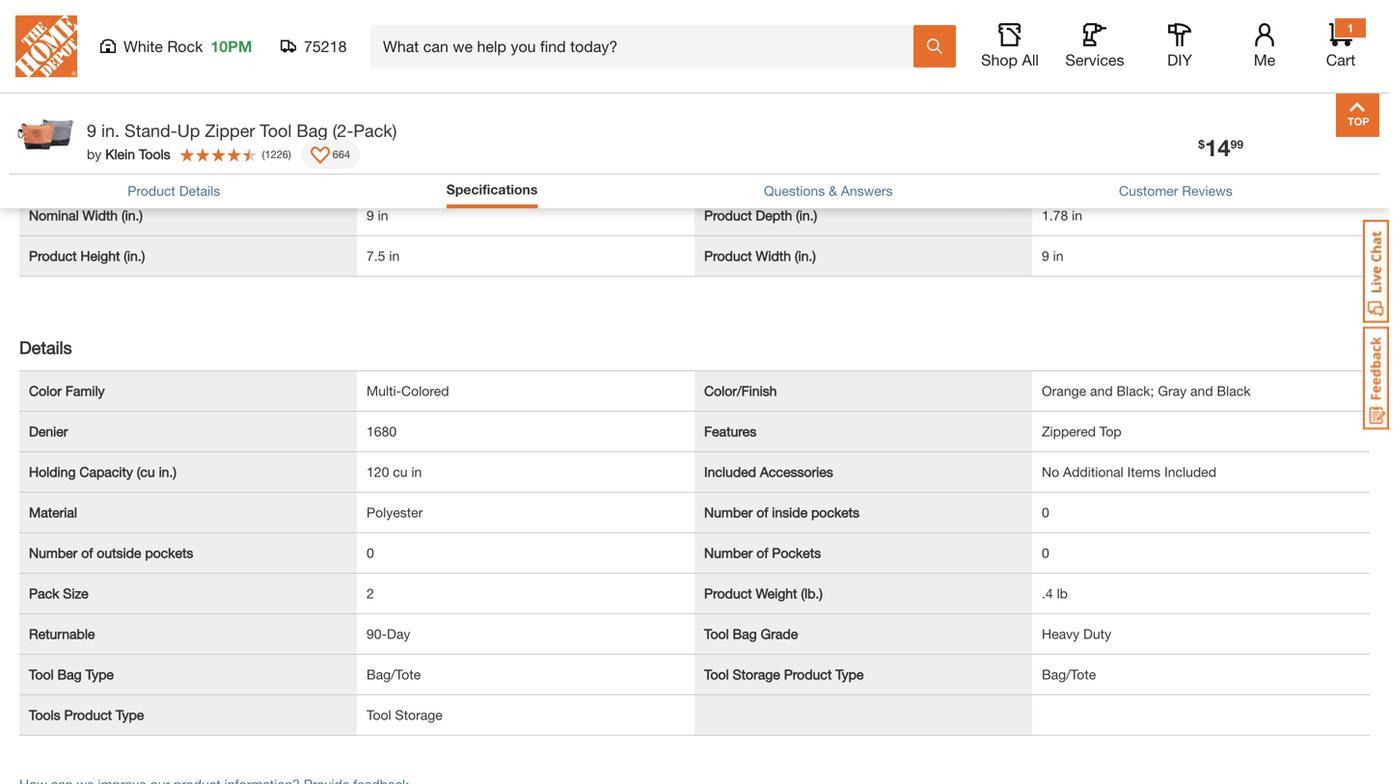 Task type: vqa. For each thing, say whether or not it's contained in the screenshot.
subscribe and get 5% off delivered for free when you need it most. pause, skip or cancel at any time.
no



Task type: describe. For each thing, give the bounding box(es) containing it.
9 in. stand-up zipper tool bag (2-pack)
[[87, 120, 397, 141]]

klein
[[105, 146, 135, 162]]

product for product width (in.)
[[704, 248, 752, 264]]

1680
[[367, 424, 397, 439]]

1
[[1348, 21, 1354, 35]]

1 horizontal spatial 1.78
[[1042, 207, 1068, 223]]

of for outside
[[81, 545, 93, 561]]

pockets
[[772, 545, 821, 561]]

product image image
[[14, 103, 77, 166]]

pockets for number of inside pockets
[[811, 505, 860, 521]]

&
[[829, 183, 837, 199]]

orange
[[1042, 383, 1087, 399]]

zippered top
[[1042, 424, 1122, 439]]

reviews
[[1182, 183, 1233, 199]]

zipper
[[205, 120, 255, 141]]

2 , from the left
[[180, 94, 184, 110]]

tool for tool bag type
[[29, 667, 54, 683]]

depth
[[756, 207, 792, 223]]

tool bag grade
[[704, 626, 798, 642]]

product for product depth (in.)
[[704, 207, 752, 223]]

number for number of outside pockets
[[29, 545, 77, 561]]

pack
[[29, 586, 59, 602]]

by klein tools
[[87, 146, 170, 162]]

heavy duty
[[1042, 626, 1112, 642]]

product down 'grade'
[[784, 667, 832, 683]]

product width (in.)
[[704, 248, 816, 264]]

1 and from the left
[[1090, 383, 1113, 399]]

number of outside pockets
[[29, 545, 193, 561]]

capacity
[[79, 464, 133, 480]]

nominal width (in.)
[[29, 207, 143, 223]]

the home depot logo image
[[15, 15, 77, 77]]

1 horizontal spatial 9 in
[[1042, 248, 1064, 264]]

h
[[88, 94, 97, 110]]

(in.) for product height (in.)
[[124, 248, 145, 264]]

services
[[1066, 51, 1125, 69]]

1 horizontal spatial 7.5
[[367, 248, 385, 264]]

weight
[[756, 586, 797, 602]]

1 horizontal spatial details
[[179, 183, 220, 199]]

1.78 in
[[1042, 207, 1083, 223]]

specifications for specifications
[[446, 181, 538, 197]]

product weight (lb.)
[[704, 586, 823, 602]]

w
[[142, 94, 154, 110]]

day
[[387, 626, 410, 642]]

denier
[[29, 424, 68, 439]]

1 vertical spatial tools
[[29, 707, 60, 723]]

accessories
[[760, 464, 833, 480]]

tools product type
[[29, 707, 144, 723]]

2 horizontal spatial type
[[836, 667, 864, 683]]

duty
[[1084, 626, 1112, 642]]

answers
[[841, 183, 893, 199]]

7.5 inside specifications dimensions: h 7.5 in , w 9 in , d 1.78 in
[[101, 94, 120, 110]]

customer
[[1119, 183, 1178, 199]]

1 included from the left
[[704, 464, 756, 480]]

items
[[1128, 464, 1161, 480]]

9 down 1.78 in
[[1042, 248, 1050, 264]]

diy
[[1168, 51, 1192, 69]]

live chat image
[[1363, 220, 1389, 323]]

90-
[[367, 626, 387, 642]]

$ 14 99
[[1199, 134, 1244, 161]]

heavy
[[1042, 626, 1080, 642]]

questions & answers
[[764, 183, 893, 199]]

)
[[288, 148, 291, 160]]

pockets for number of outside pockets
[[145, 545, 193, 561]]

1 bag/tote from the left
[[367, 667, 421, 683]]

returnable
[[29, 626, 95, 642]]

tool up 1226
[[260, 120, 292, 141]]

customer reviews
[[1119, 183, 1233, 199]]

storage for tool storage product type
[[733, 667, 780, 683]]

(
[[262, 148, 265, 160]]

diy button
[[1149, 23, 1211, 69]]

7.5 in
[[367, 248, 400, 264]]

0 vertical spatial bag
[[297, 120, 328, 141]]

additional
[[1063, 464, 1124, 480]]

cart 1
[[1326, 21, 1356, 69]]

d
[[187, 94, 197, 110]]

(in.) for nominal width (in.)
[[122, 207, 143, 223]]

tool bag type
[[29, 667, 114, 683]]

What can we help you find today? search field
[[383, 26, 913, 67]]

2
[[367, 586, 374, 602]]

black;
[[1117, 383, 1154, 399]]

$
[[1199, 137, 1205, 151]]

9 left in.
[[87, 120, 96, 141]]

0 for number of pockets
[[1042, 545, 1050, 561]]

all
[[1022, 51, 1039, 69]]

polyester
[[367, 505, 423, 521]]

tool for tool storage
[[367, 707, 391, 723]]

in.)
[[159, 464, 177, 480]]

9 up 7.5 in
[[367, 207, 374, 223]]

number for number of pockets
[[704, 545, 753, 561]]

services button
[[1064, 23, 1126, 69]]

nominal
[[29, 207, 79, 223]]

multi-
[[367, 383, 401, 399]]

up
[[177, 120, 200, 141]]

product for product height (in.)
[[29, 248, 77, 264]]

zippered
[[1042, 424, 1096, 439]]

0 up '2'
[[367, 545, 374, 561]]

included accessories
[[704, 464, 833, 480]]

75218
[[304, 37, 347, 55]]



Task type: locate. For each thing, give the bounding box(es) containing it.
0 vertical spatial 1.78
[[201, 94, 227, 110]]

tool storage
[[367, 707, 443, 723]]

0 horizontal spatial storage
[[395, 707, 443, 723]]

by
[[87, 146, 102, 162]]

0 horizontal spatial pockets
[[145, 545, 193, 561]]

pockets
[[811, 505, 860, 521], [145, 545, 193, 561]]

90-day
[[367, 626, 410, 642]]

1 vertical spatial details
[[19, 337, 72, 358]]

14
[[1205, 134, 1231, 161]]

type
[[85, 667, 114, 683], [836, 667, 864, 683], [116, 707, 144, 723]]

0 horizontal spatial 7.5
[[101, 94, 120, 110]]

10pm
[[211, 37, 252, 55]]

storage
[[733, 667, 780, 683], [395, 707, 443, 723]]

product down by klein tools
[[128, 183, 175, 199]]

bag/tote down day
[[367, 667, 421, 683]]

family
[[65, 383, 105, 399]]

(2-
[[333, 120, 353, 141]]

specifications
[[10, 64, 127, 84], [446, 181, 538, 197]]

specifications dimensions: h 7.5 in , w 9 in , d 1.78 in
[[10, 64, 241, 110]]

0 horizontal spatial specifications
[[10, 64, 127, 84]]

664
[[333, 148, 350, 160]]

(lb.)
[[801, 586, 823, 602]]

width for product
[[756, 248, 791, 264]]

0 vertical spatial specifications
[[10, 64, 127, 84]]

and left the "black;"
[[1090, 383, 1113, 399]]

2 included from the left
[[1165, 464, 1217, 480]]

included down features
[[704, 464, 756, 480]]

(in.) down questions
[[796, 207, 817, 223]]

1 horizontal spatial and
[[1191, 383, 1213, 399]]

number for number of inside pockets
[[704, 505, 753, 521]]

number down material
[[29, 545, 77, 561]]

bag/tote down heavy duty
[[1042, 667, 1096, 683]]

tool
[[260, 120, 292, 141], [704, 626, 729, 642], [29, 667, 54, 683], [704, 667, 729, 683], [367, 707, 391, 723]]

of for pockets
[[757, 545, 768, 561]]

grade
[[761, 626, 798, 642]]

0 horizontal spatial included
[[704, 464, 756, 480]]

no
[[1042, 464, 1060, 480]]

1 vertical spatial specifications
[[446, 181, 538, 197]]

0 horizontal spatial 9 in
[[367, 207, 388, 223]]

tool down returnable
[[29, 667, 54, 683]]

number of inside pockets
[[704, 505, 860, 521]]

0 horizontal spatial tools
[[29, 707, 60, 723]]

9 inside specifications dimensions: h 7.5 in , w 9 in , d 1.78 in
[[158, 94, 166, 110]]

1 horizontal spatial type
[[116, 707, 144, 723]]

1 horizontal spatial width
[[756, 248, 791, 264]]

dimensions:
[[10, 94, 84, 110]]

9 in down 1.78 in
[[1042, 248, 1064, 264]]

0 horizontal spatial and
[[1090, 383, 1113, 399]]

0 horizontal spatial width
[[82, 207, 118, 223]]

orange and black; gray and black
[[1042, 383, 1251, 399]]

1 horizontal spatial ,
[[180, 94, 184, 110]]

.4 lb
[[1042, 586, 1068, 602]]

black
[[1217, 383, 1251, 399]]

0 down "no"
[[1042, 505, 1050, 521]]

rock
[[167, 37, 203, 55]]

tool down the 90-
[[367, 707, 391, 723]]

1 horizontal spatial bag/tote
[[1042, 667, 1096, 683]]

customer reviews button
[[1119, 181, 1233, 201], [1119, 181, 1233, 201]]

me
[[1254, 51, 1276, 69]]

1 vertical spatial bag
[[733, 626, 757, 642]]

2 and from the left
[[1191, 383, 1213, 399]]

number up product weight (lb.)
[[704, 545, 753, 561]]

0 horizontal spatial bag/tote
[[367, 667, 421, 683]]

shop
[[981, 51, 1018, 69]]

colored
[[401, 383, 449, 399]]

0 vertical spatial width
[[82, 207, 118, 223]]

1 vertical spatial 1.78
[[1042, 207, 1068, 223]]

1 vertical spatial width
[[756, 248, 791, 264]]

.4
[[1042, 586, 1053, 602]]

bag/tote
[[367, 667, 421, 683], [1042, 667, 1096, 683]]

number of pockets
[[704, 545, 821, 561]]

product details
[[128, 183, 220, 199]]

0 for number of inside pockets
[[1042, 505, 1050, 521]]

details up color
[[19, 337, 72, 358]]

0 vertical spatial storage
[[733, 667, 780, 683]]

, left d
[[180, 94, 184, 110]]

bag for tool bag grade
[[733, 626, 757, 642]]

( 1226 )
[[262, 148, 291, 160]]

pockets right the inside on the right bottom
[[811, 505, 860, 521]]

and
[[1090, 383, 1113, 399], [1191, 383, 1213, 399]]

display image
[[310, 147, 330, 166]]

shop all
[[981, 51, 1039, 69]]

0 horizontal spatial 1.78
[[201, 94, 227, 110]]

9
[[158, 94, 166, 110], [87, 120, 96, 141], [367, 207, 374, 223], [1042, 248, 1050, 264]]

of left outside
[[81, 545, 93, 561]]

specifications button
[[446, 179, 538, 204], [446, 179, 538, 200]]

white rock 10pm
[[123, 37, 252, 55]]

0 vertical spatial 7.5
[[101, 94, 120, 110]]

9 in up 7.5 in
[[367, 207, 388, 223]]

product for product details
[[128, 183, 175, 199]]

and right gray
[[1191, 383, 1213, 399]]

tools
[[139, 146, 170, 162], [29, 707, 60, 723]]

1.78 inside specifications dimensions: h 7.5 in , w 9 in , d 1.78 in
[[201, 94, 227, 110]]

material
[[29, 505, 77, 521]]

product
[[128, 183, 175, 199], [704, 207, 752, 223], [29, 248, 77, 264], [704, 248, 752, 264], [704, 586, 752, 602], [784, 667, 832, 683], [64, 707, 112, 723]]

feedback link image
[[1363, 326, 1389, 430]]

width
[[82, 207, 118, 223], [756, 248, 791, 264]]

multi-colored
[[367, 383, 449, 399]]

of left the inside on the right bottom
[[757, 505, 768, 521]]

75218 button
[[281, 37, 347, 56]]

type for bag/tote
[[85, 667, 114, 683]]

color/finish
[[704, 383, 777, 399]]

bag up display icon
[[297, 120, 328, 141]]

number up number of pockets
[[704, 505, 753, 521]]

in.
[[101, 120, 120, 141]]

1 horizontal spatial specifications
[[446, 181, 538, 197]]

tool for tool storage product type
[[704, 667, 729, 683]]

1 vertical spatial storage
[[395, 707, 443, 723]]

questions
[[764, 183, 825, 199]]

product down product depth (in.)
[[704, 248, 752, 264]]

top button
[[1336, 94, 1380, 137]]

white
[[123, 37, 163, 55]]

0 vertical spatial tools
[[139, 146, 170, 162]]

(in.) for product width (in.)
[[795, 248, 816, 264]]

tools down tool bag type
[[29, 707, 60, 723]]

number
[[704, 505, 753, 521], [29, 545, 77, 561], [704, 545, 753, 561]]

of
[[757, 505, 768, 521], [81, 545, 93, 561], [757, 545, 768, 561]]

storage down "tool bag grade"
[[733, 667, 780, 683]]

120
[[367, 464, 389, 480]]

of left pockets
[[757, 545, 768, 561]]

pockets right outside
[[145, 545, 193, 561]]

product down tool bag type
[[64, 707, 112, 723]]

inside
[[772, 505, 808, 521]]

width up height
[[82, 207, 118, 223]]

of for inside
[[757, 505, 768, 521]]

(in.) down product details
[[122, 207, 143, 223]]

included
[[704, 464, 756, 480], [1165, 464, 1217, 480]]

1 , from the left
[[134, 94, 138, 110]]

664 button
[[301, 140, 360, 169]]

specifications for specifications dimensions: h 7.5 in , w 9 in , d 1.78 in
[[10, 64, 127, 84]]

0 horizontal spatial type
[[85, 667, 114, 683]]

1 vertical spatial 9 in
[[1042, 248, 1064, 264]]

details
[[179, 183, 220, 199], [19, 337, 72, 358]]

shop all button
[[979, 23, 1041, 69]]

included right items
[[1165, 464, 1217, 480]]

no additional items included
[[1042, 464, 1217, 480]]

0 vertical spatial 9 in
[[367, 207, 388, 223]]

2 bag/tote from the left
[[1042, 667, 1096, 683]]

1 horizontal spatial bag
[[297, 120, 328, 141]]

1 vertical spatial pockets
[[145, 545, 193, 561]]

, left w
[[134, 94, 138, 110]]

(in.) for product depth (in.)
[[796, 207, 817, 223]]

(in.) right height
[[124, 248, 145, 264]]

bag down returnable
[[57, 667, 82, 683]]

7.5
[[101, 94, 120, 110], [367, 248, 385, 264]]

0 vertical spatial details
[[179, 183, 220, 199]]

tool down product weight (lb.)
[[704, 626, 729, 642]]

1 horizontal spatial included
[[1165, 464, 1217, 480]]

0 vertical spatial pockets
[[811, 505, 860, 521]]

bag left 'grade'
[[733, 626, 757, 642]]

bag for tool bag type
[[57, 667, 82, 683]]

outside
[[97, 545, 141, 561]]

tool for tool bag grade
[[704, 626, 729, 642]]

size
[[63, 586, 88, 602]]

1 horizontal spatial tools
[[139, 146, 170, 162]]

product for product weight (lb.)
[[704, 586, 752, 602]]

product down nominal
[[29, 248, 77, 264]]

pack)
[[353, 120, 397, 141]]

width for nominal
[[82, 207, 118, 223]]

stand-
[[124, 120, 177, 141]]

1 horizontal spatial storage
[[733, 667, 780, 683]]

product depth (in.)
[[704, 207, 817, 223]]

me button
[[1234, 23, 1296, 69]]

type for tool storage
[[116, 707, 144, 723]]

0 horizontal spatial ,
[[134, 94, 138, 110]]

product left depth
[[704, 207, 752, 223]]

9 right w
[[158, 94, 166, 110]]

color
[[29, 383, 62, 399]]

0 horizontal spatial bag
[[57, 667, 82, 683]]

lb
[[1057, 586, 1068, 602]]

0 horizontal spatial details
[[19, 337, 72, 358]]

product up "tool bag grade"
[[704, 586, 752, 602]]

storage down day
[[395, 707, 443, 723]]

2 vertical spatial bag
[[57, 667, 82, 683]]

tool down "tool bag grade"
[[704, 667, 729, 683]]

1 vertical spatial 7.5
[[367, 248, 385, 264]]

color family
[[29, 383, 105, 399]]

specifications inside specifications dimensions: h 7.5 in , w 9 in , d 1.78 in
[[10, 64, 127, 84]]

storage for tool storage
[[395, 707, 443, 723]]

2 horizontal spatial bag
[[733, 626, 757, 642]]

details down 'up'
[[179, 183, 220, 199]]

product height (in.)
[[29, 248, 145, 264]]

tools down stand-
[[139, 146, 170, 162]]

1 horizontal spatial pockets
[[811, 505, 860, 521]]

gray
[[1158, 383, 1187, 399]]

tool storage product type
[[704, 667, 864, 683]]

width down depth
[[756, 248, 791, 264]]

,
[[134, 94, 138, 110], [180, 94, 184, 110]]

(cu
[[137, 464, 155, 480]]

(in.) down product depth (in.)
[[795, 248, 816, 264]]

0 up .4 in the right of the page
[[1042, 545, 1050, 561]]

120 cu in
[[367, 464, 422, 480]]



